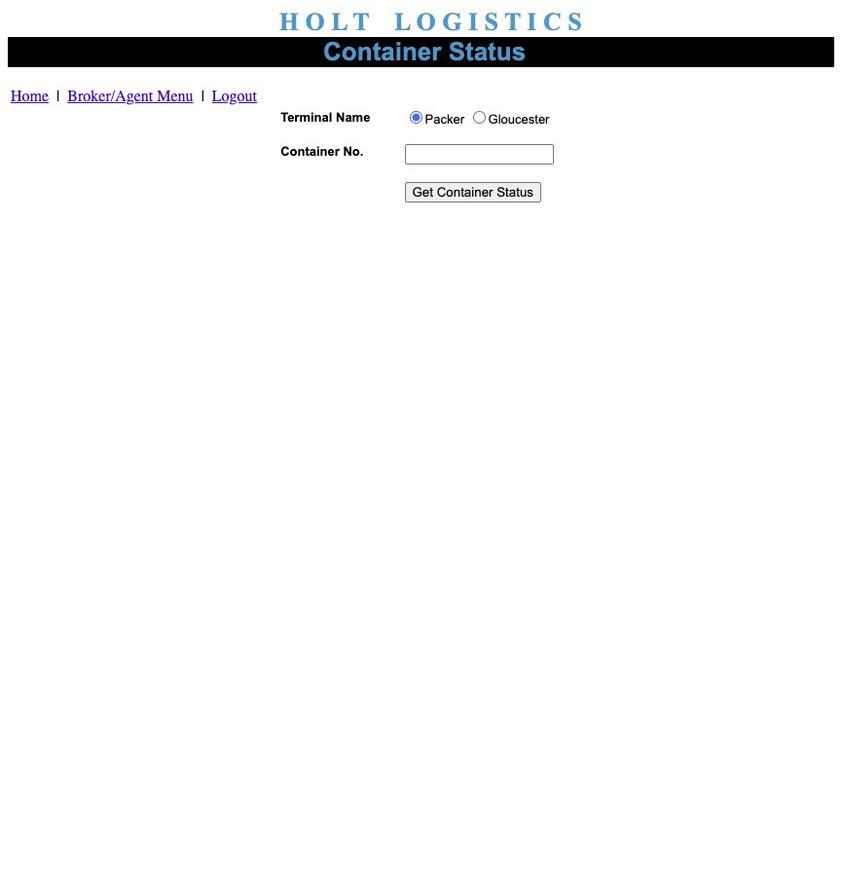 Task type: locate. For each thing, give the bounding box(es) containing it.
1 horizontal spatial i
[[527, 8, 537, 36]]

container down the terminal
[[281, 144, 340, 159]]

1 vertical spatial container
[[281, 144, 340, 159]]

no.
[[343, 144, 364, 159]]

s left t
[[485, 8, 499, 36]]

o
[[305, 8, 325, 36], [416, 8, 436, 36]]

| right home
[[57, 88, 60, 105]]

None field
[[405, 144, 554, 165]]

0 horizontal spatial i
[[469, 8, 478, 36]]

terminal
[[281, 110, 333, 125]]

terminal name
[[281, 110, 371, 125]]

| right menu
[[201, 88, 204, 105]]

t    l
[[353, 8, 411, 36]]

None radio
[[410, 111, 422, 124], [473, 111, 486, 124], [410, 111, 422, 124], [473, 111, 486, 124]]

0 vertical spatial container
[[324, 37, 442, 66]]

1 i from the left
[[469, 8, 478, 36]]

home link
[[11, 88, 49, 105]]

1 horizontal spatial s
[[568, 8, 582, 36]]

1 horizontal spatial |
[[201, 88, 204, 105]]

None submit
[[405, 182, 542, 203]]

broker/agent
[[68, 88, 153, 105]]

s
[[485, 8, 499, 36], [568, 8, 582, 36]]

container down the t    l
[[324, 37, 442, 66]]

0 horizontal spatial s
[[485, 8, 499, 36]]

1 horizontal spatial o
[[416, 8, 436, 36]]

o left g
[[416, 8, 436, 36]]

h          o l t    l o g i s t i c s container          status
[[279, 8, 582, 66]]

s right c
[[568, 8, 582, 36]]

container
[[324, 37, 442, 66], [281, 144, 340, 159]]

1 s from the left
[[485, 8, 499, 36]]

o left l
[[305, 8, 325, 36]]

|
[[57, 88, 60, 105], [201, 88, 204, 105]]

0 horizontal spatial o
[[305, 8, 325, 36]]

0 horizontal spatial |
[[57, 88, 60, 105]]

h
[[279, 8, 299, 36]]

i
[[469, 8, 478, 36], [527, 8, 537, 36]]

l
[[332, 8, 348, 36]]

i right g
[[469, 8, 478, 36]]

logout
[[212, 88, 257, 105]]

i right t
[[527, 8, 537, 36]]

container no.
[[281, 144, 364, 159]]



Task type: vqa. For each thing, say whether or not it's contained in the screenshot.
Name
yes



Task type: describe. For each thing, give the bounding box(es) containing it.
2 o from the left
[[416, 8, 436, 36]]

1 | from the left
[[57, 88, 60, 105]]

g
[[443, 8, 462, 36]]

gloucester
[[489, 112, 550, 127]]

home | broker/agent menu | logout
[[11, 88, 257, 105]]

packer
[[425, 112, 468, 127]]

t
[[505, 8, 521, 36]]

broker/agent menu link
[[68, 88, 194, 105]]

2 | from the left
[[201, 88, 204, 105]]

1 o from the left
[[305, 8, 325, 36]]

home
[[11, 88, 49, 105]]

2 i from the left
[[527, 8, 537, 36]]

name
[[336, 110, 371, 125]]

container inside h          o l t    l o g i s t i c s container          status
[[324, 37, 442, 66]]

c
[[544, 8, 562, 36]]

status
[[449, 37, 526, 66]]

logout link
[[212, 88, 257, 105]]

2 s from the left
[[568, 8, 582, 36]]

menu
[[157, 88, 194, 105]]



